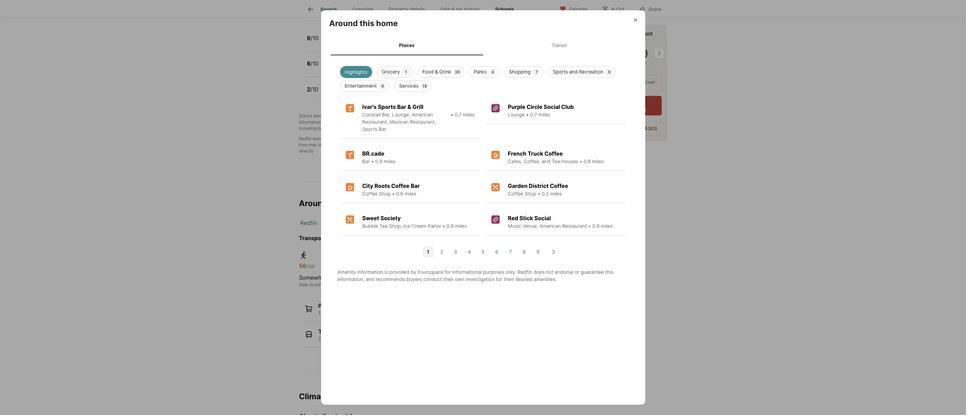 Task type: vqa. For each thing, say whether or not it's contained in the screenshot.


Task type: describe. For each thing, give the bounding box(es) containing it.
x-out
[[612, 6, 625, 12]]

transit tab
[[483, 37, 636, 54]]

to inside school service boundaries are intended to be used as a reference only; they may change and are not
[[485, 136, 489, 141]]

and left recreation
[[570, 69, 578, 74]]

home inside mckinley senior high school public, 9-12 • serves this home • 0.9mi
[[385, 90, 398, 96]]

ivar's sports bar & grill
[[362, 103, 424, 110]]

this inside mckinley senior high school public, 9-12 • serves this home • 0.9mi
[[376, 90, 384, 96]]

be inside 'guaranteed to be accurate. to verify school enrollment eligibility, contact the school district directly.'
[[386, 142, 391, 148]]

home up sweet
[[346, 199, 368, 208]]

bar inside the cocktail bar, lounge, american restaurant, mexican restaurant, sports bar
[[379, 126, 386, 132]]

themselves.
[[393, 126, 416, 131]]

not inside 'amenity information is provided by foursquare for informational purposes only. redfin does not endorse or guarantee this information, and recommends buyers conduct their own investigation for their desired amenities.'
[[546, 269, 554, 275]]

• inside french truck coffee cafes, coffee, and tea houses • 0.8 miles
[[580, 158, 583, 164]]

venue,
[[523, 223, 538, 229]]

buyers inside 'amenity information is provided by foursquare for informational purposes only. redfin does not endorse or guarantee this information, and recommends buyers conduct their own investigation for their desired amenities.'
[[407, 276, 422, 282]]

lakeshore
[[373, 235, 401, 242]]

score inside 'bikeable bike score ®'
[[450, 282, 461, 287]]

only;
[[536, 136, 545, 141]]

a right with on the top
[[592, 30, 595, 37]]

highlights
[[345, 69, 368, 75]]

6 inside 6 /10 public, prek-5 • serves this home • 0.8mi
[[307, 35, 311, 41]]

0.9 inside the sweet society bubble tea shop, ice cream parlor • 0.9 miles
[[447, 223, 454, 229]]

school inside school service boundaries are intended to be used as a reference only; they may change and are not
[[407, 136, 420, 141]]

(225) 240-4303 link
[[618, 125, 657, 131]]

30
[[455, 69, 460, 74]]

coffee down city
[[362, 191, 378, 196]]

greatschools summary rating
[[299, 11, 368, 16]]

1 horizontal spatial greatschools
[[352, 114, 378, 119]]

& for sale
[[452, 6, 455, 12]]

8 inside 8 button
[[523, 249, 526, 255]]

their down only.
[[504, 276, 514, 282]]

18
[[422, 83, 427, 89]]

0.2
[[542, 191, 549, 196]]

(225) 240-4303
[[618, 125, 657, 131]]

shop inside city roots coffee bar coffee shop • 0.9 miles
[[379, 191, 391, 196]]

0 vertical spatial sports
[[553, 69, 568, 74]]

or inside first step, and conduct their own investigation to determine their desired schools or school districts, including by contacting and visiting the schools themselves.
[[513, 120, 517, 125]]

• inside the sweet society bubble tea shop, ice cream parlor • 0.9 miles
[[443, 223, 445, 229]]

grocery
[[382, 69, 400, 74]]

tea inside french truck coffee cafes, coffee, and tea houses • 0.8 miles
[[552, 158, 560, 164]]

• right prek-
[[359, 39, 362, 45]]

0.9mi
[[403, 90, 416, 96]]

school inside the glasgow middle school public, 6-8 • serves this home • 2.2mi
[[371, 57, 389, 64]]

0 vertical spatial for
[[445, 269, 451, 275]]

and inside school service boundaries are intended to be used as a reference only; they may change and are not
[[334, 142, 341, 148]]

56 /100
[[299, 263, 315, 269]]

information inside , a nonprofit organization. redfin recommends buyers and renters use greatschools information and ratings as a
[[299, 120, 321, 125]]

1637
[[354, 235, 367, 242]]

reference
[[516, 136, 535, 141]]

today
[[611, 107, 622, 112]]

greatschools inside , a nonprofit organization. redfin recommends buyers and renters use greatschools information and ratings as a
[[515, 114, 541, 119]]

home inside 'dialog'
[[376, 19, 398, 28]]

0.8
[[584, 158, 591, 164]]

bar up lounge,
[[397, 103, 406, 110]]

american inside the cocktail bar, lounge, american restaurant, mexican restaurant, sports bar
[[412, 112, 433, 117]]

9 inside button
[[537, 249, 540, 255]]

tour for tour with a redfin premier agent
[[565, 30, 578, 37]]

61 /100
[[441, 263, 456, 269]]

mckinley senior high school public, 9-12 • serves this home • 0.9mi
[[326, 83, 416, 96]]

american inside red stick social music venue, american restaurant • 0.9 miles
[[540, 223, 561, 229]]

their up themselves. on the top of the page
[[400, 120, 409, 125]]

serves inside the glasgow middle school public, 6-8 • serves this home • 2.2mi
[[356, 65, 372, 71]]

baton
[[376, 220, 392, 227]]

school left data
[[299, 114, 312, 119]]

® inside 'somewhat walkable walk score ®'
[[321, 282, 324, 287]]

a right ask on the right top of the page
[[582, 125, 585, 131]]

megabus
[[341, 336, 362, 341]]

,
[[378, 114, 379, 119]]

ratings
[[331, 120, 344, 125]]

to inside 'guaranteed to be accurate. to verify school enrollment eligibility, contact the school district directly.'
[[381, 142, 385, 148]]

1 vertical spatial around
[[299, 199, 328, 208]]

1 inside button
[[427, 249, 429, 255]]

cocktail
[[362, 112, 381, 117]]

and up contacting
[[322, 120, 330, 125]]

/10 for 6 /10
[[311, 60, 319, 67]]

louisiana
[[328, 220, 353, 227]]

dr
[[402, 235, 409, 242]]

district
[[529, 182, 549, 189]]

e
[[369, 235, 372, 242]]

miles inside garden district coffee coffee shop • 0.2 miles
[[550, 191, 562, 196]]

somewhat walkable walk score ®
[[299, 274, 351, 287]]

0 horizontal spatial are
[[342, 142, 348, 148]]

use
[[507, 114, 514, 119]]

only.
[[506, 269, 517, 275]]

1 restaurant, from the left
[[362, 119, 388, 125]]

miles inside the sweet society bubble tea shop, ice cream parlor • 0.9 miles
[[455, 223, 467, 229]]

tour via video chat list box
[[565, 75, 662, 90]]

4 inside button
[[468, 249, 471, 255]]

available:
[[591, 107, 609, 112]]

home inside the glasgow middle school public, 6-8 • serves this home • 2.2mi
[[383, 65, 396, 71]]

sale & tax history tab
[[433, 1, 488, 18]]

serves inside mckinley senior high school public, 9-12 • serves this home • 0.9mi
[[359, 90, 374, 96]]

1 vertical spatial or
[[348, 136, 352, 141]]

list box inside around this home 'dialog'
[[335, 63, 632, 92]]

transit 201, 202, megabus
[[318, 328, 362, 341]]

amenity information is provided by foursquare for informational purposes only. redfin does not endorse or guarantee this information, and recommends buyers conduct their own investigation for their desired amenities.
[[338, 269, 614, 282]]

around this home element
[[329, 10, 406, 29]]

8 button
[[519, 246, 530, 257]]

ask a question
[[572, 125, 607, 131]]

a left "first"
[[351, 120, 353, 125]]

places for places 1 grocery, 26 restaurants, 4 parks
[[318, 302, 336, 309]]

miles inside the br.cade bar • 0.9 miles
[[384, 158, 396, 164]]

1 0.7 from the left
[[455, 112, 462, 117]]

tax
[[456, 6, 463, 12]]

redfin up transportation
[[300, 220, 317, 227]]

and inside 'amenity information is provided by foursquare for informational purposes only. redfin does not endorse or guarantee this information, and recommends buyers conduct their own investigation for their desired amenities.'
[[366, 276, 375, 282]]

school inside mckinley senior high school public, 9-12 • serves this home • 0.9mi
[[385, 83, 404, 90]]

1 inside "places 1 grocery, 26 restaurants, 4 parks"
[[318, 310, 321, 316]]

conduct inside first step, and conduct their own investigation to determine their desired schools or school districts, including by contacting and visiting the schools themselves.
[[383, 120, 399, 125]]

• 0.7 miles
[[451, 112, 475, 117]]

investigation inside first step, and conduct their own investigation to determine their desired schools or school districts, including by contacting and visiting the schools themselves.
[[419, 120, 444, 125]]

• inside garden district coffee coffee shop • 0.2 miles
[[538, 191, 541, 196]]

transportation
[[299, 235, 339, 242]]

0 vertical spatial does
[[313, 136, 322, 141]]

and up "redfin does not endorse or guarantee this information."
[[346, 126, 353, 131]]

nonprofit
[[384, 114, 402, 119]]

ice
[[404, 223, 410, 229]]

enrollment
[[443, 142, 464, 148]]

boundaries
[[437, 136, 458, 141]]

tab list inside around this home 'dialog'
[[329, 35, 637, 55]]

guaranteed to be accurate. to verify school enrollment eligibility, contact the school district directly.
[[299, 142, 535, 154]]

miles inside red stick social music venue, american restaurant • 0.9 miles
[[601, 223, 613, 229]]

purple
[[508, 103, 526, 110]]

their up bike
[[444, 276, 454, 282]]

climate
[[299, 392, 329, 401]]

1 horizontal spatial sports
[[378, 103, 396, 110]]

0 horizontal spatial schools
[[377, 126, 392, 131]]

61
[[441, 263, 447, 269]]

redfin up they
[[299, 136, 312, 141]]

social for stick
[[535, 215, 551, 222]]

• left the 2.2mi
[[397, 65, 400, 71]]

redfin inside , a nonprofit organization. redfin recommends buyers and renters use greatschools information and ratings as a
[[429, 114, 442, 119]]

out
[[617, 6, 625, 12]]

data
[[314, 114, 322, 119]]

5 inside 6 /10 public, prek-5 • serves this home • 0.8mi
[[355, 39, 358, 45]]

school up french
[[508, 142, 520, 148]]

6 down grocery
[[382, 83, 384, 89]]

201,
[[318, 336, 328, 341]]

bikeable
[[441, 274, 463, 281]]

their down • 0.7 miles
[[471, 120, 480, 125]]

coffee down garden
[[508, 191, 523, 196]]

to
[[411, 142, 416, 148]]

provided for data
[[328, 114, 345, 119]]

• left 0.9mi
[[399, 90, 402, 96]]

climate risks
[[299, 392, 350, 401]]

0 vertical spatial 7
[[536, 69, 538, 74]]

details
[[410, 6, 425, 12]]

french
[[508, 150, 527, 157]]

investigation inside 'amenity information is provided by foursquare for informational purposes only. redfin does not endorse or guarantee this information, and recommends buyers conduct their own investigation for their desired amenities.'
[[466, 276, 495, 282]]

district
[[522, 142, 535, 148]]

0 horizontal spatial guarantee
[[353, 136, 373, 141]]

/10 for 2 /10
[[311, 86, 318, 93]]

conduct inside 'amenity information is provided by foursquare for informational purposes only. redfin does not endorse or guarantee this information, and recommends buyers conduct their own investigation for their desired amenities.'
[[424, 276, 442, 282]]

be inside school service boundaries are intended to be used as a reference only; they may change and are not
[[490, 136, 495, 141]]

0 vertical spatial schools
[[497, 120, 512, 125]]

0.8mi
[[408, 39, 421, 45]]

parish
[[411, 220, 427, 227]]

information,
[[338, 276, 365, 282]]

miles up determine
[[463, 112, 475, 117]]

202,
[[329, 336, 339, 341]]

walkable
[[328, 274, 351, 281]]

miles inside french truck coffee cafes, coffee, and tea houses • 0.8 miles
[[592, 158, 604, 164]]

1 horizontal spatial for
[[496, 276, 503, 282]]

tour for tour via video chat
[[614, 80, 624, 85]]

contacting
[[324, 126, 344, 131]]

sunday
[[633, 60, 647, 65]]

french truck coffee cafes, coffee, and tea houses • 0.8 miles
[[508, 150, 604, 164]]

by inside first step, and conduct their own investigation to determine their desired schools or school districts, including by contacting and visiting the schools themselves.
[[318, 126, 323, 131]]

bar inside the br.cade bar • 0.9 miles
[[362, 158, 370, 164]]

miles inside city roots coffee bar coffee shop • 0.9 miles
[[405, 191, 417, 196]]

drink
[[440, 69, 451, 74]]

coffee for district
[[550, 182, 568, 189]]

share button
[[633, 2, 667, 16]]

1 vertical spatial around this home
[[299, 199, 368, 208]]

school inside first step, and conduct their own investigation to determine their desired schools or school districts, including by contacting and visiting the schools themselves.
[[518, 120, 531, 125]]

2 button
[[437, 246, 448, 257]]

• left 0.8mi
[[404, 39, 407, 45]]

and left renters
[[484, 114, 491, 119]]

schools tab
[[488, 1, 522, 18]]

society
[[381, 215, 401, 222]]

• inside the 'purple circle social club lounge • 0.7 miles'
[[526, 112, 529, 117]]

near
[[341, 235, 353, 242]]

/10 for 6 /10 public, prek-5 • serves this home • 0.8mi
[[311, 35, 319, 41]]

bar,
[[382, 112, 391, 117]]

0 horizontal spatial greatschools
[[299, 11, 330, 16]]

70808
[[438, 220, 455, 227]]

truck
[[528, 150, 544, 157]]

restaurant
[[563, 223, 587, 229]]

• inside red stick social music venue, american restaurant • 0.9 miles
[[589, 223, 591, 229]]

middle
[[351, 57, 369, 64]]

• right 6-
[[352, 65, 355, 71]]

purple circle social club lounge • 0.7 miles
[[508, 103, 574, 117]]

transportation near 1637 e lakeshore dr
[[299, 235, 409, 242]]

this inside 'amenity information is provided by foursquare for informational purposes only. redfin does not endorse or guarantee this information, and recommends buyers conduct their own investigation for their desired amenities.'
[[605, 269, 614, 275]]

2 for 2
[[441, 249, 444, 255]]

• inside the br.cade bar • 0.9 miles
[[371, 158, 374, 164]]

services
[[399, 83, 419, 89]]

this inside 6 /10 public, prek-5 • serves this home • 0.8mi
[[381, 39, 389, 45]]

0.7 inside the 'purple circle social club lounge • 0.7 miles'
[[530, 112, 537, 117]]

desired inside 'amenity information is provided by foursquare for informational purposes only. redfin does not endorse or guarantee this information, and recommends buyers conduct their own investigation for their desired amenities.'
[[516, 276, 533, 282]]

2 for 2 /10
[[307, 86, 311, 93]]

rating
[[354, 11, 368, 16]]

5 button
[[478, 246, 489, 257]]

does inside 'amenity information is provided by foursquare for informational purposes only. redfin does not endorse or guarantee this information, and recommends buyers conduct their own investigation for their desired amenities.'
[[534, 269, 545, 275]]

own inside 'amenity information is provided by foursquare for informational purposes only. redfin does not endorse or guarantee this information, and recommends buyers conduct their own investigation for their desired amenities.'
[[455, 276, 465, 282]]

the inside first step, and conduct their own investigation to determine their desired schools or school districts, including by contacting and visiting the schools themselves.
[[369, 126, 375, 131]]

purposes
[[483, 269, 505, 275]]

first step, and conduct their own investigation to determine their desired schools or school districts, including by contacting and visiting the schools themselves.
[[299, 120, 549, 131]]

0 vertical spatial not
[[323, 136, 330, 141]]

0.9 inside the br.cade bar • 0.9 miles
[[375, 158, 383, 164]]



Task type: locate. For each thing, give the bounding box(es) containing it.
social inside red stick social music venue, american restaurant • 0.9 miles
[[535, 215, 551, 222]]

bar inside city roots coffee bar coffee shop • 0.9 miles
[[411, 182, 420, 189]]

8
[[348, 65, 351, 71], [523, 249, 526, 255]]

2 score from the left
[[450, 282, 461, 287]]

recommends inside 'amenity information is provided by foursquare for informational purposes only. redfin does not endorse or guarantee this information, and recommends buyers conduct their own investigation for their desired amenities.'
[[376, 276, 405, 282]]

• down circle
[[526, 112, 529, 117]]

0 horizontal spatial &
[[408, 103, 411, 110]]

around this home dialog
[[321, 10, 645, 405]]

by for amenity information is provided by foursquare for informational purposes only. redfin does not endorse or guarantee this information, and recommends buyers conduct their own investigation for their desired amenities.
[[411, 269, 417, 275]]

and right change
[[334, 142, 341, 148]]

2 0.7 from the left
[[530, 112, 537, 117]]

as inside , a nonprofit organization. redfin recommends buyers and renters use greatschools information and ratings as a
[[345, 120, 350, 125]]

70808 link
[[438, 220, 455, 227]]

1 horizontal spatial the
[[500, 142, 507, 148]]

2 horizontal spatial or
[[575, 269, 580, 275]]

places inside tab
[[399, 42, 415, 48]]

school down grocery
[[385, 83, 404, 90]]

own down organization.
[[410, 120, 418, 125]]

1 vertical spatial /10
[[311, 60, 319, 67]]

garden district coffee coffee shop • 0.2 miles
[[508, 182, 568, 196]]

miles down br.cade
[[384, 158, 396, 164]]

entertainment
[[345, 83, 377, 89]]

0 horizontal spatial 5
[[355, 39, 358, 45]]

conduct down foursquare
[[424, 276, 442, 282]]

• left 0.8
[[580, 158, 583, 164]]

• right "restaurant"
[[589, 223, 591, 229]]

buyers up determine
[[469, 114, 482, 119]]

endorse inside 'amenity information is provided by foursquare for informational purposes only. redfin does not endorse or guarantee this information, and recommends buyers conduct their own investigation for their desired amenities.'
[[555, 269, 574, 275]]

score down bikeable
[[450, 282, 461, 287]]

they
[[299, 142, 308, 148]]

1 vertical spatial desired
[[516, 276, 533, 282]]

home up ivar's sports bar & grill
[[385, 90, 398, 96]]

/100 up somewhat
[[306, 264, 315, 269]]

provided inside 'amenity information is provided by foursquare for informational purposes only. redfin does not endorse or guarantee this information, and recommends buyers conduct their own investigation for their desired amenities.'
[[390, 269, 410, 275]]

coffee,
[[524, 158, 541, 164]]

® inside 'bikeable bike score ®'
[[461, 282, 464, 287]]

0 horizontal spatial 2
[[307, 86, 311, 93]]

houses
[[561, 158, 579, 164]]

rouge
[[393, 220, 410, 227]]

redfin inside 'amenity information is provided by foursquare for informational purposes only. redfin does not endorse or guarantee this information, and recommends buyers conduct their own investigation for their desired amenities.'
[[518, 269, 532, 275]]

social for circle
[[544, 103, 560, 110]]

school down service
[[429, 142, 442, 148]]

• right 12
[[355, 90, 357, 96]]

and down , at the top left
[[374, 120, 381, 125]]

0 vertical spatial 8
[[348, 65, 351, 71]]

2 restaurant, from the left
[[410, 119, 436, 125]]

2 down 6 /10
[[307, 86, 311, 93]]

option
[[565, 75, 609, 90]]

sale
[[441, 6, 450, 12]]

& left tax
[[452, 6, 455, 12]]

serves
[[364, 39, 379, 45], [356, 65, 372, 71], [359, 90, 374, 96]]

240-
[[633, 125, 644, 131]]

0 vertical spatial guarantee
[[353, 136, 373, 141]]

9
[[608, 69, 611, 74], [537, 249, 540, 255]]

/100 inside the 56 /100
[[306, 264, 315, 269]]

2 vertical spatial 1
[[318, 310, 321, 316]]

bar down , at the top left
[[379, 126, 386, 132]]

mexican
[[390, 119, 409, 125]]

for
[[445, 269, 451, 275], [496, 276, 503, 282]]

® down somewhat
[[321, 282, 324, 287]]

1 vertical spatial as
[[507, 136, 512, 141]]

2 vertical spatial to
[[381, 142, 385, 148]]

1 vertical spatial be
[[386, 142, 391, 148]]

parlor
[[428, 223, 441, 229]]

1 vertical spatial 1
[[427, 249, 429, 255]]

list box containing grocery
[[335, 63, 632, 92]]

2 ® from the left
[[461, 282, 464, 287]]

1 horizontal spatial around
[[329, 19, 358, 28]]

for down the purposes
[[496, 276, 503, 282]]

1 vertical spatial investigation
[[466, 276, 495, 282]]

1 horizontal spatial investigation
[[466, 276, 495, 282]]

bikeable bike score ®
[[441, 274, 464, 287]]

information inside 'amenity information is provided by foursquare for informational purposes only. redfin does not endorse or guarantee this information, and recommends buyers conduct their own investigation for their desired amenities.'
[[358, 269, 383, 275]]

places tab
[[331, 37, 483, 54]]

american down grill
[[412, 112, 433, 117]]

2 vertical spatial by
[[411, 269, 417, 275]]

redfin up first step, and conduct their own investigation to determine their desired schools or school districts, including by contacting and visiting the schools themselves.
[[429, 114, 442, 119]]

this inside the glasgow middle school public, 6-8 • serves this home • 2.2mi
[[373, 65, 382, 71]]

as inside school service boundaries are intended to be used as a reference only; they may change and are not
[[507, 136, 512, 141]]

around this home
[[329, 19, 398, 28], [299, 199, 368, 208]]

school service boundaries are intended to be used as a reference only; they may change and are not
[[299, 136, 545, 148]]

endorse
[[331, 136, 347, 141], [555, 269, 574, 275]]

transit inside 'transit 201, 202, megabus'
[[318, 328, 337, 335]]

0 horizontal spatial around
[[299, 199, 328, 208]]

1 up "services"
[[405, 69, 407, 74]]

8 inside the glasgow middle school public, 6-8 • serves this home • 2.2mi
[[348, 65, 351, 71]]

0 horizontal spatial 0.7
[[455, 112, 462, 117]]

4
[[492, 69, 494, 74], [468, 249, 471, 255], [378, 310, 381, 316]]

not
[[323, 136, 330, 141], [350, 142, 356, 148], [546, 269, 554, 275]]

recreation
[[579, 69, 604, 74]]

are
[[459, 136, 466, 141], [342, 142, 348, 148]]

places for places
[[399, 42, 415, 48]]

cafes,
[[508, 158, 523, 164]]

& for food
[[435, 69, 438, 74]]

1 vertical spatial 8
[[523, 249, 526, 255]]

0 horizontal spatial recommends
[[376, 276, 405, 282]]

1 vertical spatial information
[[358, 269, 383, 275]]

redfin right only.
[[518, 269, 532, 275]]

foursquare
[[418, 269, 443, 275]]

desired inside first step, and conduct their own investigation to determine their desired schools or school districts, including by contacting and visiting the schools themselves.
[[481, 120, 496, 125]]

1 horizontal spatial &
[[435, 69, 438, 74]]

/10 left the glasgow at the top left of page
[[311, 60, 319, 67]]

school up grocery
[[371, 57, 389, 64]]

own inside first step, and conduct their own investigation to determine their desired schools or school districts, including by contacting and visiting the schools themselves.
[[410, 120, 418, 125]]

1 vertical spatial 7
[[509, 249, 512, 255]]

tea
[[552, 158, 560, 164], [380, 223, 388, 229]]

1 left grocery,
[[318, 310, 321, 316]]

1 vertical spatial does
[[534, 269, 545, 275]]

senior
[[353, 83, 370, 90]]

next available: today at 12:00 pm button
[[565, 96, 662, 116]]

does up may
[[313, 136, 322, 141]]

8 down middle
[[348, 65, 351, 71]]

0.9 inside city roots coffee bar coffee shop • 0.9 miles
[[396, 191, 403, 196]]

6 /10
[[307, 60, 319, 67]]

1 vertical spatial the
[[500, 142, 507, 148]]

via
[[625, 80, 631, 85]]

as right ratings
[[345, 120, 350, 125]]

2 /100 from the left
[[447, 264, 456, 269]]

is for information
[[385, 269, 388, 275]]

sports inside the cocktail bar, lounge, american restaurant, mexican restaurant, sports bar
[[362, 126, 377, 132]]

1 vertical spatial sports
[[378, 103, 396, 110]]

premier
[[615, 30, 636, 37]]

/100 up bikeable
[[447, 264, 456, 269]]

0 horizontal spatial places
[[318, 302, 336, 309]]

tea inside the sweet society bubble tea shop, ice cream parlor • 0.9 miles
[[380, 223, 388, 229]]

0 vertical spatial 4
[[492, 69, 494, 74]]

is down 'lakeshore'
[[385, 269, 388, 275]]

0.9 down br.cade
[[375, 158, 383, 164]]

• inside city roots coffee bar coffee shop • 0.9 miles
[[392, 191, 395, 196]]

american right venue,
[[540, 223, 561, 229]]

2 vertical spatial &
[[408, 103, 411, 110]]

1 vertical spatial are
[[342, 142, 348, 148]]

are up enrollment
[[459, 136, 466, 141]]

/100 for 61
[[447, 264, 456, 269]]

0 vertical spatial as
[[345, 120, 350, 125]]

0 horizontal spatial 1
[[318, 310, 321, 316]]

conduct
[[383, 120, 399, 125], [424, 276, 442, 282]]

tab list containing search
[[299, 0, 527, 18]]

information up including
[[299, 120, 321, 125]]

1 ® from the left
[[321, 282, 324, 287]]

& left grill
[[408, 103, 411, 110]]

1 vertical spatial transit
[[318, 328, 337, 335]]

1 horizontal spatial is
[[385, 269, 388, 275]]

conduct down nonprofit
[[383, 120, 399, 125]]

1 vertical spatial endorse
[[555, 269, 574, 275]]

0 vertical spatial the
[[369, 126, 375, 131]]

coffee up houses
[[545, 150, 563, 157]]

shop
[[379, 191, 391, 196], [525, 191, 537, 196]]

0 horizontal spatial buyers
[[407, 276, 422, 282]]

/10 up 6 /10
[[311, 35, 319, 41]]

bubble
[[362, 223, 378, 229]]

schools
[[495, 6, 514, 12]]

5
[[355, 39, 358, 45], [482, 249, 485, 255]]

amenities.
[[534, 276, 557, 282]]

4 inside "places 1 grocery, 26 restaurants, 4 parks"
[[378, 310, 381, 316]]

1 vertical spatial for
[[496, 276, 503, 282]]

serves inside 6 /10 public, prek-5 • serves this home • 0.8mi
[[364, 39, 379, 45]]

1 horizontal spatial places
[[399, 42, 415, 48]]

accurate.
[[392, 142, 410, 148]]

2 vertical spatial 4
[[378, 310, 381, 316]]

2 horizontal spatial 4
[[492, 69, 494, 74]]

not inside school service boundaries are intended to be used as a reference only; they may change and are not
[[350, 142, 356, 148]]

schools
[[497, 120, 512, 125], [377, 126, 392, 131]]

schools down renters
[[497, 120, 512, 125]]

favorite button
[[554, 2, 593, 16]]

investigation up service
[[419, 120, 444, 125]]

intended
[[467, 136, 484, 141]]

be up contact
[[490, 136, 495, 141]]

0.9 right "restaurant"
[[593, 223, 600, 229]]

recommends up parks
[[376, 276, 405, 282]]

1 horizontal spatial or
[[513, 120, 517, 125]]

2 vertical spatial public,
[[326, 90, 341, 96]]

is
[[323, 114, 327, 119], [385, 269, 388, 275]]

is right data
[[323, 114, 327, 119]]

1 horizontal spatial information
[[358, 269, 383, 275]]

buyers inside , a nonprofit organization. redfin recommends buyers and renters use greatschools information and ratings as a
[[469, 114, 482, 119]]

glasgow middle school public, 6-8 • serves this home • 2.2mi
[[326, 57, 414, 71]]

1 left 2 button
[[427, 249, 429, 255]]

2 horizontal spatial to
[[485, 136, 489, 141]]

9 right 8 button
[[537, 249, 540, 255]]

0 horizontal spatial or
[[348, 136, 352, 141]]

1 horizontal spatial conduct
[[424, 276, 442, 282]]

places 1 grocery, 26 restaurants, 4 parks
[[318, 302, 395, 316]]

score inside 'somewhat walkable walk score ®'
[[310, 282, 321, 287]]

1 /100 from the left
[[306, 264, 315, 269]]

tab list containing places
[[329, 35, 637, 55]]

1 horizontal spatial buyers
[[469, 114, 482, 119]]

0 vertical spatial buyers
[[469, 114, 482, 119]]

sweet
[[362, 215, 379, 222]]

public, down the glasgow at the top left of page
[[326, 65, 341, 71]]

® down bikeable
[[461, 282, 464, 287]]

home down property
[[376, 19, 398, 28]]

and right information,
[[366, 276, 375, 282]]

0 horizontal spatial does
[[313, 136, 322, 141]]

miles right "restaurant"
[[601, 223, 613, 229]]

6 up 2 /10
[[307, 60, 311, 67]]

miles right 0.2
[[550, 191, 562, 196]]

2 horizontal spatial by
[[411, 269, 417, 275]]

6 inside 6 button
[[496, 249, 499, 255]]

5 right the '4' button
[[482, 249, 485, 255]]

1 vertical spatial is
[[385, 269, 388, 275]]

coffee right the district
[[550, 182, 568, 189]]

9-
[[343, 90, 348, 96]]

american
[[412, 112, 433, 117], [540, 223, 561, 229]]

by
[[346, 114, 351, 119], [318, 126, 323, 131], [411, 269, 417, 275]]

sports down step,
[[362, 126, 377, 132]]

9 up tour via video chat list box
[[608, 69, 611, 74]]

0 vertical spatial are
[[459, 136, 466, 141]]

transit for transit 201, 202, megabus
[[318, 328, 337, 335]]

0 vertical spatial 9
[[608, 69, 611, 74]]

coffee for roots
[[391, 182, 410, 189]]

1 horizontal spatial 8
[[523, 249, 526, 255]]

1 public, from the top
[[326, 39, 341, 45]]

0 vertical spatial recommends
[[443, 114, 468, 119]]

coffee inside french truck coffee cafes, coffee, and tea houses • 0.8 miles
[[545, 150, 563, 157]]

or inside 'amenity information is provided by foursquare for informational purposes only. redfin does not endorse or guarantee this information, and recommends buyers conduct their own investigation for their desired amenities.'
[[575, 269, 580, 275]]

0 horizontal spatial by
[[318, 126, 323, 131]]

not up change
[[323, 136, 330, 141]]

0 horizontal spatial sports
[[362, 126, 377, 132]]

own down the informational at the left bottom of page
[[455, 276, 465, 282]]

not up amenities.
[[546, 269, 554, 275]]

1 horizontal spatial shop
[[525, 191, 537, 196]]

1 horizontal spatial are
[[459, 136, 466, 141]]

1 vertical spatial places
[[318, 302, 336, 309]]

0.9 inside red stick social music venue, american restaurant • 0.9 miles
[[593, 223, 600, 229]]

overview tab
[[345, 1, 381, 18]]

step,
[[363, 120, 373, 125]]

1 vertical spatial recommends
[[376, 276, 405, 282]]

1 horizontal spatial 5
[[482, 249, 485, 255]]

question
[[586, 125, 607, 131]]

/100 inside the 61 /100
[[447, 264, 456, 269]]

public, down mckinley
[[326, 90, 341, 96]]

2 vertical spatial sports
[[362, 126, 377, 132]]

0 vertical spatial places
[[399, 42, 415, 48]]

shop down roots
[[379, 191, 391, 196]]

1 vertical spatial buyers
[[407, 276, 422, 282]]

1 vertical spatial 5
[[482, 249, 485, 255]]

tea left houses
[[552, 158, 560, 164]]

3 public, from the top
[[326, 90, 341, 96]]

2 horizontal spatial 1
[[427, 249, 429, 255]]

food & drink 30
[[423, 69, 460, 74]]

endorse down contacting
[[331, 136, 347, 141]]

1 shop from the left
[[379, 191, 391, 196]]

2 public, from the top
[[326, 65, 341, 71]]

1 horizontal spatial tour
[[614, 80, 624, 85]]

property details tab
[[381, 1, 433, 18]]

does up amenities.
[[534, 269, 545, 275]]

home inside 6 /10 public, prek-5 • serves this home • 0.8mi
[[390, 39, 403, 45]]

mckinley
[[326, 83, 351, 90]]

2 shop from the left
[[525, 191, 537, 196]]

0 horizontal spatial investigation
[[419, 120, 444, 125]]

• right parlor
[[443, 223, 445, 229]]

1 horizontal spatial endorse
[[555, 269, 574, 275]]

places up grocery,
[[318, 302, 336, 309]]

1 horizontal spatial american
[[540, 223, 561, 229]]

next image
[[654, 48, 665, 59]]

to inside first step, and conduct their own investigation to determine their desired schools or school districts, including by contacting and visiting the schools themselves.
[[445, 120, 449, 125]]

sweet society bubble tea shop, ice cream parlor • 0.9 miles
[[362, 215, 467, 229]]

tour inside list box
[[614, 80, 624, 85]]

1 horizontal spatial to
[[445, 120, 449, 125]]

the down step,
[[369, 126, 375, 131]]

guarantee
[[353, 136, 373, 141], [581, 269, 604, 275]]

tab list
[[299, 0, 527, 18], [329, 35, 637, 55]]

around inside 'dialog'
[[329, 19, 358, 28]]

as right used
[[507, 136, 512, 141]]

club
[[562, 103, 574, 110]]

• up determine
[[451, 112, 454, 117]]

0 horizontal spatial tour
[[565, 30, 578, 37]]

a right , at the top left
[[380, 114, 383, 119]]

restaurant,
[[362, 119, 388, 125], [410, 119, 436, 125]]

public, inside mckinley senior high school public, 9-12 • serves this home • 0.9mi
[[326, 90, 341, 96]]

next available: today at 12:00 pm
[[581, 107, 646, 112]]

7 inside button
[[509, 249, 512, 255]]

share
[[649, 6, 662, 12]]

favorite
[[569, 6, 588, 12]]

0 horizontal spatial to
[[381, 142, 385, 148]]

is for data
[[323, 114, 327, 119]]

1 score from the left
[[310, 282, 321, 287]]

guarantee inside 'amenity information is provided by foursquare for informational purposes only. redfin does not endorse or guarantee this information, and recommends buyers conduct their own investigation for their desired amenities.'
[[581, 269, 604, 275]]

2 vertical spatial not
[[546, 269, 554, 275]]

None button
[[570, 38, 597, 68], [600, 39, 627, 68], [630, 39, 658, 68], [570, 38, 597, 68], [600, 39, 627, 68], [630, 39, 658, 68]]

coffee
[[545, 150, 563, 157], [391, 182, 410, 189], [550, 182, 568, 189], [362, 191, 378, 196], [508, 191, 523, 196]]

1 horizontal spatial guarantee
[[581, 269, 604, 275]]

with
[[579, 30, 591, 37]]

public, left prek-
[[326, 39, 341, 45]]

redfin right with on the top
[[597, 30, 614, 37]]

shop inside garden district coffee coffee shop • 0.2 miles
[[525, 191, 537, 196]]

this
[[360, 19, 375, 28], [381, 39, 389, 45], [373, 65, 382, 71], [376, 90, 384, 96], [374, 136, 381, 141], [330, 199, 344, 208], [605, 269, 614, 275]]

provided for information
[[390, 269, 410, 275]]

provided
[[328, 114, 345, 119], [390, 269, 410, 275]]

by for school data is provided by greatschools
[[346, 114, 351, 119]]

/100 for 56
[[306, 264, 315, 269]]

and inside french truck coffee cafes, coffee, and tea houses • 0.8 miles
[[542, 158, 551, 164]]

is inside 'amenity information is provided by foursquare for informational purposes only. redfin does not endorse or guarantee this information, and recommends buyers conduct their own investigation for their desired amenities.'
[[385, 269, 388, 275]]

0 vertical spatial endorse
[[331, 136, 347, 141]]

property
[[389, 6, 409, 12]]

0 vertical spatial public,
[[326, 39, 341, 45]]

greatschools left summary
[[299, 11, 330, 16]]

0 horizontal spatial american
[[412, 112, 433, 117]]

0 horizontal spatial desired
[[481, 120, 496, 125]]

food
[[423, 69, 434, 74]]

for up bike
[[445, 269, 451, 275]]

/10 left mckinley
[[311, 86, 318, 93]]

0 vertical spatial to
[[445, 120, 449, 125]]

7 right shopping on the top of the page
[[536, 69, 538, 74]]

1 vertical spatial public,
[[326, 65, 341, 71]]

tour
[[565, 30, 578, 37], [614, 80, 624, 85]]

buyers down foursquare
[[407, 276, 422, 282]]

coffee for truck
[[545, 150, 563, 157]]

greatschools
[[299, 11, 330, 16], [352, 114, 378, 119], [515, 114, 541, 119]]

8 right 7 button
[[523, 249, 526, 255]]

organization.
[[403, 114, 428, 119]]

list box
[[335, 63, 632, 92]]

social up venue,
[[535, 215, 551, 222]]

3 button
[[450, 246, 461, 257]]

around up redfin link at the bottom left of page
[[299, 199, 328, 208]]

tour with a redfin premier agent
[[565, 30, 653, 37]]

&
[[452, 6, 455, 12], [435, 69, 438, 74], [408, 103, 411, 110]]

the inside 'guaranteed to be accurate. to verify school enrollment eligibility, contact the school district directly.'
[[500, 142, 507, 148]]

recommends inside , a nonprofit organization. redfin recommends buyers and renters use greatschools information and ratings as a
[[443, 114, 468, 119]]

miles up "districts,"
[[539, 112, 551, 117]]

0 vertical spatial 2
[[307, 86, 311, 93]]

9 button
[[533, 246, 544, 257]]

high
[[371, 83, 384, 90]]

renters
[[492, 114, 506, 119]]

information up information,
[[358, 269, 383, 275]]

a inside school service boundaries are intended to be used as a reference only; they may change and are not
[[513, 136, 515, 141]]

1
[[405, 69, 407, 74], [427, 249, 429, 255], [318, 310, 321, 316]]

to up contact
[[485, 136, 489, 141]]

0 vertical spatial investigation
[[419, 120, 444, 125]]

®
[[321, 282, 324, 287], [461, 282, 464, 287]]

miles inside the 'purple circle social club lounge • 0.7 miles'
[[539, 112, 551, 117]]

1 horizontal spatial 9
[[608, 69, 611, 74]]

transit for transit
[[552, 42, 567, 48]]

1 vertical spatial serves
[[356, 65, 372, 71]]

places
[[399, 42, 415, 48], [318, 302, 336, 309]]

& inside tab
[[452, 6, 455, 12]]

1 horizontal spatial ®
[[461, 282, 464, 287]]

0 horizontal spatial not
[[323, 136, 330, 141]]

0 vertical spatial provided
[[328, 114, 345, 119]]

1 horizontal spatial schools
[[497, 120, 512, 125]]

0 vertical spatial own
[[410, 120, 418, 125]]

restaurant, down , at the top left
[[362, 119, 388, 125]]

5 inside 5 button
[[482, 249, 485, 255]]

miles right 0.8
[[592, 158, 604, 164]]

greatschools down circle
[[515, 114, 541, 119]]

public, inside the glasgow middle school public, 6-8 • serves this home • 2.2mi
[[326, 65, 341, 71]]

first
[[354, 120, 362, 125]]

tour left with on the top
[[565, 30, 578, 37]]

places inside "places 1 grocery, 26 restaurants, 4 parks"
[[318, 302, 336, 309]]

4 right the parks at the top of page
[[492, 69, 494, 74]]

a left reference
[[513, 136, 515, 141]]

grocery,
[[322, 310, 341, 316]]

around this home inside around this home element
[[329, 19, 398, 28]]

1 vertical spatial own
[[455, 276, 465, 282]]

1 inside list box
[[405, 69, 407, 74]]

public, inside 6 /10 public, prek-5 • serves this home • 0.8mi
[[326, 39, 341, 45]]

1 button
[[423, 246, 434, 257]]

12
[[348, 90, 353, 96]]



